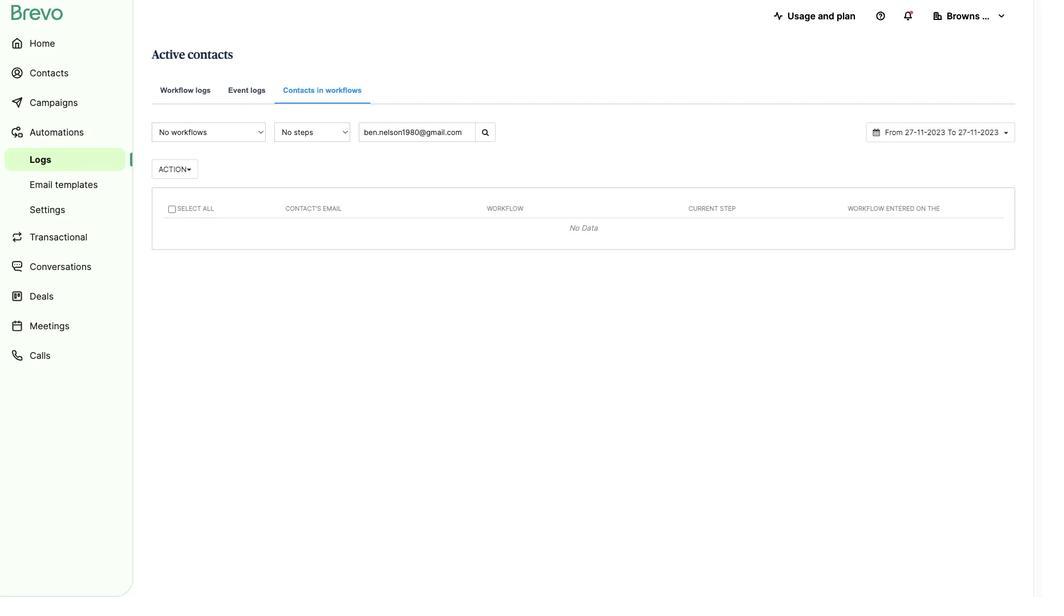 Task type: vqa. For each thing, say whether or not it's contained in the screenshot.
Active
yes



Task type: locate. For each thing, give the bounding box(es) containing it.
action
[[159, 165, 187, 174]]

deals
[[30, 291, 54, 302]]

and
[[818, 10, 834, 21]]

active contacts
[[152, 49, 233, 61]]

0 horizontal spatial logs
[[196, 86, 211, 94]]

0 horizontal spatial contacts
[[30, 67, 69, 78]]

1 logs from the left
[[196, 86, 211, 94]]

conversations link
[[5, 253, 125, 281]]

0 vertical spatial contacts
[[30, 67, 69, 78]]

the
[[928, 205, 940, 212]]

1 vertical spatial contacts
[[283, 86, 315, 94]]

select all
[[176, 205, 214, 212]]

calls
[[30, 350, 51, 361]]

conversations
[[30, 261, 91, 272]]

1 horizontal spatial logs
[[250, 86, 266, 94]]

2 horizontal spatial workflow
[[848, 205, 884, 212]]

2 logs from the left
[[250, 86, 266, 94]]

workflow for workflow
[[487, 205, 523, 212]]

logs right event
[[250, 86, 266, 94]]

logs left event
[[196, 86, 211, 94]]

contacts link
[[5, 59, 125, 87]]

workflow logs link
[[152, 78, 219, 104]]

no
[[569, 224, 579, 233]]

workflow for workflow logs
[[160, 86, 193, 94]]

on
[[916, 205, 926, 212]]

workflow
[[160, 86, 193, 94], [487, 205, 523, 212], [848, 205, 884, 212]]

contacts
[[30, 67, 69, 78], [283, 86, 315, 94]]

contact's email
[[285, 205, 342, 212]]

Email text field
[[359, 123, 476, 142]]

settings link
[[5, 198, 125, 221]]

browns enterprise
[[947, 10, 1028, 21]]

in
[[317, 86, 323, 94]]

contacts up campaigns
[[30, 67, 69, 78]]

home
[[30, 38, 55, 49]]

workflow for workflow entered on the
[[848, 205, 884, 212]]

None checkbox
[[168, 206, 176, 213]]

0 horizontal spatial workflow
[[160, 86, 193, 94]]

all
[[203, 205, 214, 212]]

action button
[[152, 159, 198, 179]]

logs for event logs
[[250, 86, 266, 94]]

None text field
[[882, 127, 1002, 138]]

1 horizontal spatial workflow
[[487, 205, 523, 212]]

active
[[152, 49, 185, 61]]

workflows
[[326, 86, 362, 94]]

home link
[[5, 30, 125, 57]]

logs for workflow logs
[[196, 86, 211, 94]]

1 horizontal spatial contacts
[[283, 86, 315, 94]]

logs link
[[5, 148, 125, 171]]

workflow entered on the
[[848, 205, 940, 212]]

logs
[[196, 86, 211, 94], [250, 86, 266, 94]]

contacts left in
[[283, 86, 315, 94]]



Task type: describe. For each thing, give the bounding box(es) containing it.
meetings
[[30, 321, 70, 332]]

calls link
[[5, 342, 125, 370]]

data
[[581, 224, 598, 233]]

email
[[30, 179, 53, 190]]

enterprise
[[982, 10, 1028, 21]]

contacts in workflows
[[283, 86, 362, 94]]

usage and plan
[[787, 10, 856, 21]]

automations
[[30, 127, 84, 138]]

email templates link
[[5, 173, 125, 196]]

settings
[[30, 204, 65, 215]]

plan
[[837, 10, 856, 21]]

meetings link
[[5, 313, 125, 340]]

usage and plan button
[[765, 5, 865, 27]]

contacts for contacts
[[30, 67, 69, 78]]

contacts for contacts in workflows
[[283, 86, 315, 94]]

email templates
[[30, 179, 98, 190]]

browns enterprise button
[[924, 5, 1028, 27]]

transactional
[[30, 232, 87, 243]]

email
[[323, 205, 342, 212]]

deals link
[[5, 283, 125, 310]]

no data
[[569, 224, 598, 233]]

transactional link
[[5, 224, 125, 251]]

entered
[[886, 205, 914, 212]]

contact's
[[285, 205, 321, 212]]

event logs link
[[220, 78, 274, 104]]

campaigns link
[[5, 89, 125, 116]]

browns
[[947, 10, 980, 21]]

usage
[[787, 10, 816, 21]]

automations link
[[5, 119, 125, 146]]

campaigns
[[30, 97, 78, 108]]

calendar image
[[873, 129, 880, 136]]

select
[[177, 205, 201, 212]]

event logs
[[228, 86, 266, 94]]

search image
[[482, 129, 489, 136]]

current step
[[688, 205, 736, 212]]

templates
[[55, 179, 98, 190]]

workflow logs
[[160, 86, 211, 94]]

event
[[228, 86, 248, 94]]

current
[[688, 205, 718, 212]]

contacts
[[188, 49, 233, 61]]

logs
[[30, 154, 51, 165]]

contacts in workflows link
[[275, 78, 370, 104]]

step
[[720, 205, 736, 212]]



